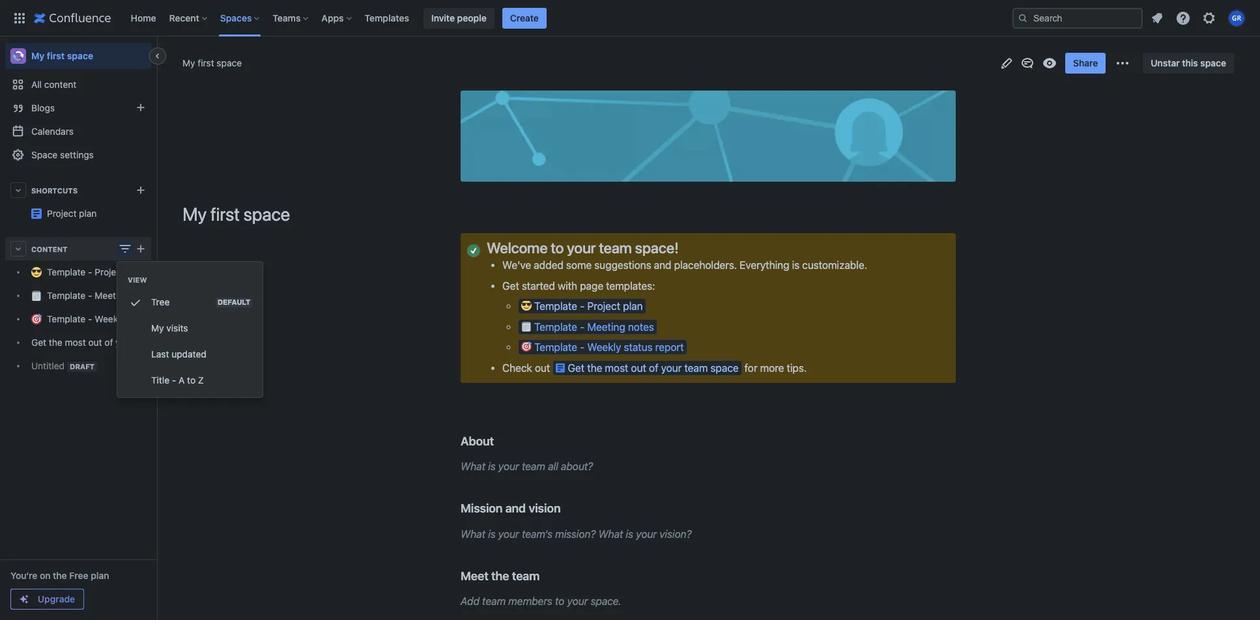 Task type: describe. For each thing, give the bounding box(es) containing it.
my inside button
[[151, 323, 164, 334]]

unstar this space
[[1151, 57, 1227, 68]]

meet
[[461, 569, 489, 583]]

is down "mission"
[[488, 528, 496, 540]]

- for project
[[88, 267, 92, 278]]

of
[[105, 337, 113, 348]]

last
[[151, 349, 169, 360]]

home
[[131, 12, 156, 23]]

content
[[31, 245, 67, 253]]

home link
[[127, 7, 160, 28]]

what for what is your team's mission? what is your vision?
[[461, 528, 486, 540]]

team's
[[522, 528, 553, 540]]

your inside space 'element'
[[115, 337, 134, 348]]

template - project plan image
[[31, 209, 42, 219]]

view
[[128, 276, 147, 284]]

notification icon image
[[1150, 10, 1165, 26]]

notes
[[131, 290, 155, 301]]

tips.
[[787, 362, 807, 374]]

mission?
[[555, 528, 596, 540]]

all content
[[31, 79, 76, 90]]

team right add
[[482, 596, 506, 607]]

for more tips.
[[742, 362, 807, 374]]

tree inside space 'element'
[[5, 261, 185, 378]]

space element
[[0, 0, 1260, 620]]

to for add team members to your space.
[[555, 596, 565, 607]]

view group
[[117, 262, 263, 398]]

0 horizontal spatial plan
[[91, 570, 109, 581]]

template - meeting notes
[[47, 290, 155, 301]]

- for a
[[172, 375, 176, 386]]

0 horizontal spatial my first space link
[[5, 43, 151, 69]]

create link
[[502, 7, 547, 28]]

is right everything
[[792, 260, 800, 271]]

with
[[558, 280, 577, 292]]

get for get the most out of your team space
[[31, 337, 46, 348]]

your up mission and vision at the bottom left
[[498, 461, 519, 473]]

template for template - weekly status report
[[47, 314, 86, 325]]

search image
[[1018, 13, 1028, 23]]

last updated
[[151, 349, 206, 360]]

unstar this space button
[[1143, 53, 1234, 74]]

get the most out of your team space link
[[5, 331, 185, 355]]

add
[[461, 596, 480, 607]]

started
[[522, 280, 555, 292]]

0 vertical spatial to
[[551, 239, 564, 257]]

check
[[502, 362, 532, 374]]

unstar
[[1151, 57, 1180, 68]]

out inside space 'element'
[[88, 337, 102, 348]]

draft link
[[5, 355, 151, 378]]

apps button
[[318, 7, 357, 28]]

blogs
[[31, 102, 55, 113]]

mission and vision
[[461, 501, 561, 516]]

team up suggestions
[[599, 239, 632, 257]]

appswitcher icon image
[[12, 10, 27, 26]]

everything
[[740, 260, 790, 271]]

last updated button
[[117, 341, 263, 368]]

space inside button
[[1201, 57, 1227, 68]]

templates link
[[361, 7, 413, 28]]

free
[[69, 570, 88, 581]]

template - weekly status report
[[47, 314, 182, 325]]

team left all
[[522, 461, 545, 473]]

spaces
[[220, 12, 252, 23]]

get the most out of your team space
[[31, 337, 185, 348]]

:check_mark: image
[[467, 244, 480, 257]]

my visits button
[[117, 315, 263, 341]]

space.
[[591, 596, 622, 607]]

template for template - meeting notes
[[47, 290, 86, 301]]

on
[[40, 570, 51, 581]]

template - weekly status report link
[[5, 308, 182, 331]]

your up some
[[567, 239, 596, 257]]

all content link
[[5, 73, 151, 96]]

my visits
[[151, 323, 188, 334]]

a
[[179, 375, 185, 386]]

you're
[[10, 570, 37, 581]]

space settings
[[31, 149, 94, 160]]

visits
[[166, 323, 188, 334]]

template for template - project plan
[[47, 267, 86, 278]]

invite
[[431, 12, 455, 23]]

first inside space 'element'
[[47, 50, 65, 61]]

people
[[457, 12, 487, 23]]

global element
[[8, 0, 1010, 36]]

we've added some suggestions and placeholders. everything is customizable.
[[502, 260, 867, 271]]

templates
[[365, 12, 409, 23]]

tree
[[151, 297, 170, 308]]

members
[[508, 596, 553, 607]]

your left "vision?"
[[636, 528, 657, 540]]

- for weekly
[[88, 314, 92, 325]]

vision
[[529, 501, 561, 516]]

vision?
[[660, 528, 692, 540]]

your left space.
[[567, 596, 588, 607]]

what is your team all about?
[[461, 461, 593, 473]]

team up members
[[512, 569, 540, 583]]

my first space inside space 'element'
[[31, 50, 93, 61]]

blogs link
[[5, 96, 151, 120]]

the for meet
[[491, 569, 509, 583]]

project
[[95, 267, 125, 278]]

about
[[461, 434, 494, 448]]

you're on the free plan
[[10, 570, 109, 581]]

add team members to your space.
[[461, 596, 622, 607]]

title
[[151, 375, 169, 386]]

most
[[65, 337, 86, 348]]

edit this page image
[[999, 55, 1015, 71]]

space
[[31, 149, 58, 160]]



Task type: vqa. For each thing, say whether or not it's contained in the screenshot.
meeting
yes



Task type: locate. For each thing, give the bounding box(es) containing it.
2 template from the top
[[47, 290, 86, 301]]

placeholders.
[[674, 260, 737, 271]]

2 vertical spatial to
[[555, 596, 565, 607]]

out left of
[[88, 337, 102, 348]]

tree containing template - project plan
[[5, 261, 185, 378]]

report
[[156, 314, 182, 325]]

0 horizontal spatial out
[[88, 337, 102, 348]]

all
[[548, 461, 558, 473]]

more
[[760, 362, 784, 374]]

- left a on the left of page
[[172, 375, 176, 386]]

invite people
[[431, 12, 487, 23]]

recent button
[[165, 7, 212, 28]]

0 horizontal spatial get
[[31, 337, 46, 348]]

template - meeting notes link
[[5, 284, 155, 308]]

team inside space 'element'
[[137, 337, 158, 348]]

the left most
[[49, 337, 62, 348]]

and down space!
[[654, 260, 672, 271]]

content button
[[5, 237, 151, 261]]

is
[[792, 260, 800, 271], [488, 461, 496, 473], [488, 528, 496, 540], [626, 528, 633, 540]]

shortcuts button
[[5, 179, 151, 202]]

the for get
[[49, 337, 62, 348]]

get
[[502, 280, 519, 292], [31, 337, 46, 348]]

title - a to z button
[[117, 368, 263, 394]]

what for what is your team all about?
[[461, 461, 486, 473]]

calendars link
[[5, 120, 151, 143]]

get started with page templates:
[[502, 280, 655, 292]]

what
[[461, 461, 486, 473], [461, 528, 486, 540], [599, 528, 623, 540]]

what down about
[[461, 461, 486, 473]]

what right mission?
[[599, 528, 623, 540]]

customizable.
[[802, 260, 867, 271]]

get for get started with page templates:
[[502, 280, 519, 292]]

template
[[47, 267, 86, 278], [47, 290, 86, 301], [47, 314, 86, 325]]

space!
[[635, 239, 679, 257]]

banner containing home
[[0, 0, 1260, 36]]

1 horizontal spatial and
[[654, 260, 672, 271]]

apps
[[322, 12, 344, 23]]

title - a to z
[[151, 375, 204, 386]]

teams button
[[269, 7, 314, 28]]

is left "vision?"
[[626, 528, 633, 540]]

create a page image
[[133, 241, 149, 257]]

and left vision at the bottom left of the page
[[505, 501, 526, 516]]

invite people button
[[424, 7, 494, 28]]

- left weekly
[[88, 314, 92, 325]]

settings
[[60, 149, 94, 160]]

- for meeting
[[88, 290, 92, 301]]

what down "mission"
[[461, 528, 486, 540]]

help icon image
[[1176, 10, 1191, 26]]

updated
[[172, 349, 206, 360]]

suggestions
[[595, 260, 651, 271]]

check out
[[502, 362, 553, 374]]

0 vertical spatial out
[[88, 337, 102, 348]]

all
[[31, 79, 42, 90]]

banner
[[0, 0, 1260, 36]]

settings icon image
[[1202, 10, 1217, 26]]

0 vertical spatial and
[[654, 260, 672, 271]]

to for title - a to z
[[187, 375, 196, 386]]

to left z
[[187, 375, 196, 386]]

mission
[[461, 501, 503, 516]]

my inside space 'element'
[[31, 50, 45, 61]]

- inside button
[[172, 375, 176, 386]]

tree
[[5, 261, 185, 378]]

calendars
[[31, 126, 74, 137]]

1 vertical spatial plan
[[91, 570, 109, 581]]

status
[[128, 314, 154, 325]]

page
[[580, 280, 604, 292]]

- left meeting
[[88, 290, 92, 301]]

-
[[88, 267, 92, 278], [88, 290, 92, 301], [88, 314, 92, 325], [172, 375, 176, 386]]

1 horizontal spatial my first space link
[[182, 57, 242, 70]]

1 vertical spatial and
[[505, 501, 526, 516]]

we've
[[502, 260, 531, 271]]

0 vertical spatial plan
[[127, 267, 145, 278]]

content
[[44, 79, 76, 90]]

Search field
[[1013, 7, 1143, 28]]

space
[[67, 50, 93, 61], [217, 57, 242, 68], [1201, 57, 1227, 68], [244, 203, 290, 225], [160, 337, 185, 348]]

team up last
[[137, 337, 158, 348]]

change view image
[[117, 241, 133, 257]]

the right on
[[53, 570, 67, 581]]

templates:
[[606, 280, 655, 292]]

welcome to your team space!
[[487, 239, 679, 257]]

teams
[[273, 12, 301, 23]]

my first space link
[[5, 43, 151, 69], [182, 57, 242, 70]]

what is your team's mission? what is your vision?
[[461, 528, 692, 540]]

get inside get the most out of your team space link
[[31, 337, 46, 348]]

my first space link up all content link
[[5, 43, 151, 69]]

1 horizontal spatial plan
[[127, 267, 145, 278]]

template down template - project plan link
[[47, 290, 86, 301]]

create
[[510, 12, 539, 23]]

0 vertical spatial template
[[47, 267, 86, 278]]

meet the team
[[461, 569, 540, 583]]

get left most
[[31, 337, 46, 348]]

is down about
[[488, 461, 496, 473]]

out right check
[[535, 362, 550, 374]]

shortcuts
[[31, 186, 78, 195]]

team
[[599, 239, 632, 257], [137, 337, 158, 348], [522, 461, 545, 473], [512, 569, 540, 583], [482, 596, 506, 607]]

my
[[31, 50, 45, 61], [182, 57, 195, 68], [182, 203, 207, 225], [151, 323, 164, 334]]

template down content dropdown button
[[47, 267, 86, 278]]

1 vertical spatial out
[[535, 362, 550, 374]]

out
[[88, 337, 102, 348], [535, 362, 550, 374]]

premium image
[[19, 594, 29, 605]]

weekly
[[95, 314, 125, 325]]

0 vertical spatial get
[[502, 280, 519, 292]]

to right members
[[555, 596, 565, 607]]

template - project plan link
[[5, 261, 151, 284]]

my first space link down recent popup button
[[182, 57, 242, 70]]

my first space
[[31, 50, 93, 61], [182, 57, 242, 68], [182, 203, 290, 225]]

space settings link
[[5, 143, 151, 167]]

plan down the create a page image
[[127, 267, 145, 278]]

for
[[745, 362, 758, 374]]

create a blog image
[[133, 100, 149, 115]]

1 horizontal spatial get
[[502, 280, 519, 292]]

first
[[47, 50, 65, 61], [198, 57, 214, 68], [210, 203, 240, 225]]

about?
[[561, 461, 593, 473]]

1 vertical spatial get
[[31, 337, 46, 348]]

confluence image
[[34, 10, 111, 26], [34, 10, 111, 26]]

upgrade
[[38, 594, 75, 605]]

to inside button
[[187, 375, 196, 386]]

1 template from the top
[[47, 267, 86, 278]]

some
[[566, 260, 592, 271]]

- left the project
[[88, 267, 92, 278]]

the right meet
[[491, 569, 509, 583]]

template up most
[[47, 314, 86, 325]]

3 template from the top
[[47, 314, 86, 325]]

selected image
[[128, 295, 143, 310]]

get down "we've"
[[502, 280, 519, 292]]

:check_mark: image
[[467, 244, 480, 257]]

1 vertical spatial template
[[47, 290, 86, 301]]

spaces button
[[216, 7, 265, 28]]

to up added
[[551, 239, 564, 257]]

0 horizontal spatial and
[[505, 501, 526, 516]]

added
[[534, 260, 564, 271]]

meeting
[[95, 290, 129, 301]]

2 vertical spatial template
[[47, 314, 86, 325]]

default
[[218, 298, 250, 307]]

plan right the free on the bottom left of the page
[[91, 570, 109, 581]]

your down mission and vision at the bottom left
[[498, 528, 519, 540]]

your right of
[[115, 337, 134, 348]]

z
[[198, 375, 204, 386]]

recent
[[169, 12, 199, 23]]

1 vertical spatial to
[[187, 375, 196, 386]]

1 horizontal spatial out
[[535, 362, 550, 374]]

draft
[[70, 362, 95, 371]]



